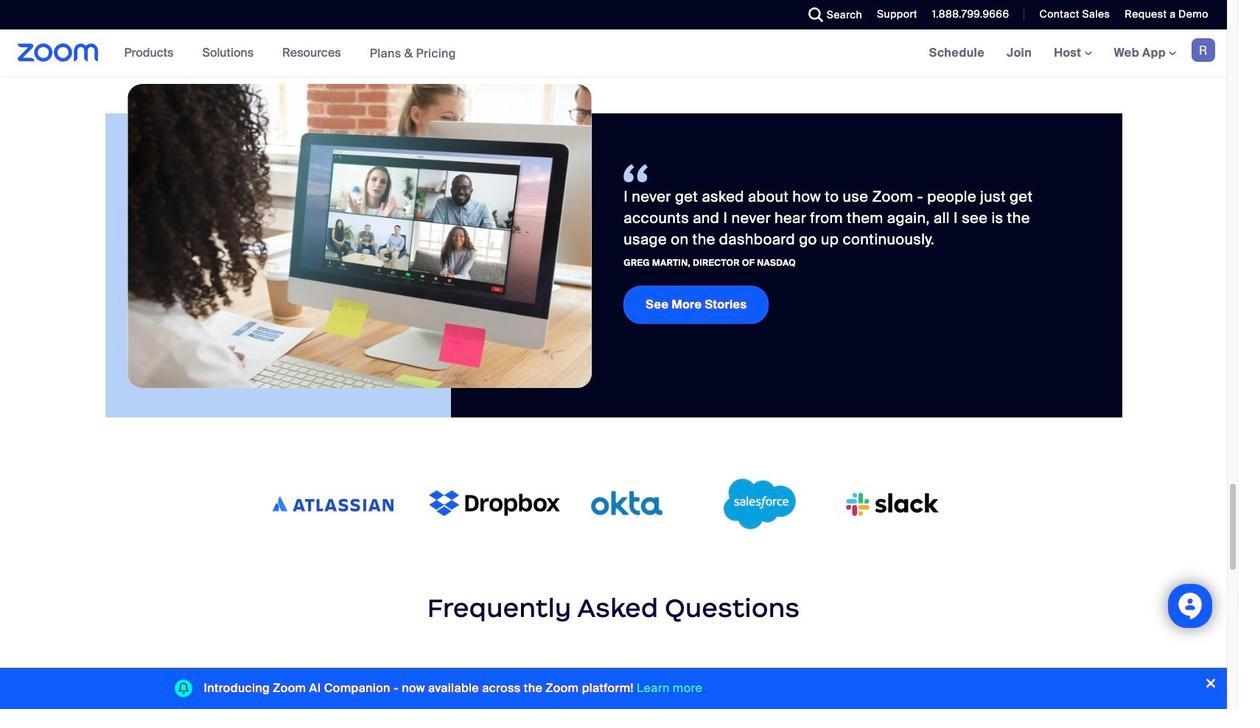 Task type: describe. For each thing, give the bounding box(es) containing it.
product information navigation
[[113, 29, 467, 77]]

zoom logo image
[[18, 43, 98, 62]]



Task type: locate. For each thing, give the bounding box(es) containing it.
tab list
[[105, 654, 1122, 710]]

meetings navigation
[[918, 29, 1227, 77]]

zoom virtual meeting software image
[[127, 84, 591, 388]]

banner
[[0, 29, 1227, 77]]

profile picture image
[[1192, 38, 1215, 62]]



Task type: vqa. For each thing, say whether or not it's contained in the screenshot.
2nd option group from the bottom of the page
no



